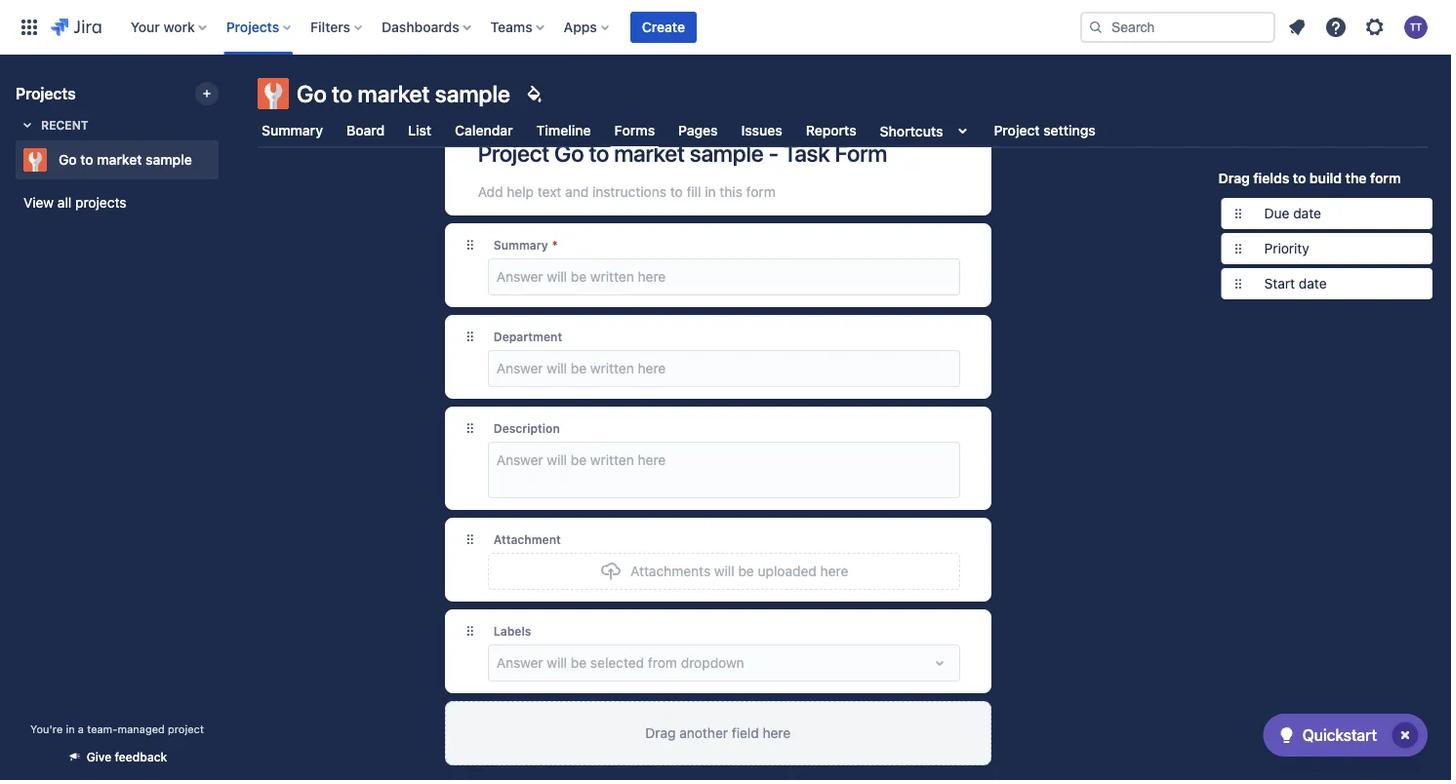 Task type: vqa. For each thing, say whether or not it's contained in the screenshot.
SUMMARY *
yes



Task type: locate. For each thing, give the bounding box(es) containing it.
will left the selected
[[547, 655, 567, 671]]

market down forms
[[614, 140, 685, 167]]

1 vertical spatial written
[[590, 361, 634, 377]]

be for summary
[[571, 269, 587, 285]]

0 horizontal spatial summary
[[262, 122, 323, 139]]

will down description
[[547, 452, 567, 468]]

1 horizontal spatial go to market sample
[[297, 80, 510, 107]]

issues link
[[737, 113, 786, 148]]

view
[[23, 195, 54, 211]]

go inside go to market sample link
[[59, 152, 77, 168]]

0 horizontal spatial go
[[59, 152, 77, 168]]

dismiss quickstart image
[[1390, 720, 1421, 751]]

2 horizontal spatial sample
[[690, 140, 764, 167]]

project for project go to market sample - task form
[[478, 140, 549, 167]]

1 answer will be written here from the top
[[496, 269, 666, 285]]

answer will be written here down *
[[496, 269, 666, 285]]

to
[[332, 80, 353, 107], [589, 140, 609, 167], [80, 152, 93, 168], [1293, 170, 1306, 186], [670, 184, 683, 200]]

project settings
[[994, 122, 1096, 139]]

summary link
[[258, 113, 327, 148]]

0 horizontal spatial drag
[[645, 726, 676, 742]]

3 written from the top
[[590, 452, 634, 468]]

written for department
[[590, 361, 634, 377]]

1 answer from the top
[[496, 269, 543, 285]]

0 vertical spatial answer will be written here
[[496, 269, 666, 285]]

list link
[[404, 113, 435, 148]]

answer
[[496, 269, 543, 285], [496, 361, 543, 377], [496, 452, 543, 468], [496, 655, 543, 671]]

1 vertical spatial date
[[1299, 276, 1327, 292]]

1 vertical spatial go to market sample
[[59, 152, 192, 168]]

form
[[1370, 170, 1401, 186], [746, 184, 776, 200]]

summary *
[[494, 238, 558, 252]]

build
[[1310, 170, 1342, 186]]

be for description
[[571, 452, 587, 468]]

here for department
[[638, 361, 666, 377]]

issues
[[741, 122, 782, 139]]

give feedback button
[[55, 742, 179, 773]]

1 vertical spatial project
[[478, 140, 549, 167]]

projects button
[[220, 12, 299, 43]]

tab list
[[246, 113, 1439, 148]]

0 horizontal spatial form
[[746, 184, 776, 200]]

answer will be written here down description
[[496, 452, 666, 468]]

2 vertical spatial answer will be written here
[[496, 452, 666, 468]]

Search field
[[1080, 12, 1275, 43]]

answer down summary *
[[496, 269, 543, 285]]

date
[[1293, 205, 1321, 222], [1299, 276, 1327, 292]]

0 horizontal spatial projects
[[16, 84, 76, 103]]

reports link
[[802, 113, 860, 148]]

1 horizontal spatial drag
[[1218, 170, 1250, 186]]

project left settings
[[994, 122, 1040, 139]]

text
[[538, 184, 561, 200]]

your work button
[[125, 12, 214, 43]]

1 horizontal spatial summary
[[494, 238, 548, 252]]

project
[[994, 122, 1040, 139], [478, 140, 549, 167]]

2 horizontal spatial market
[[614, 140, 685, 167]]

instructions
[[592, 184, 666, 200]]

date for due date
[[1293, 205, 1321, 222]]

answer for department
[[496, 361, 543, 377]]

search image
[[1088, 20, 1104, 35]]

sample down pages
[[690, 140, 764, 167]]

department
[[494, 330, 562, 344]]

drag
[[1218, 170, 1250, 186], [645, 726, 676, 742]]

from
[[648, 655, 677, 671]]

projects
[[226, 19, 279, 35], [16, 84, 76, 103]]

fields
[[1253, 170, 1289, 186]]

market
[[358, 80, 430, 107], [614, 140, 685, 167], [97, 152, 142, 168]]

appswitcher icon image
[[18, 16, 41, 39]]

in left a
[[66, 723, 75, 736]]

go up the summary link
[[297, 80, 327, 107]]

sample up calendar
[[435, 80, 510, 107]]

0 vertical spatial go to market sample
[[297, 80, 510, 107]]

1 vertical spatial in
[[66, 723, 75, 736]]

teams button
[[485, 12, 552, 43]]

set background color image
[[522, 82, 545, 105]]

team-
[[87, 723, 118, 736]]

task
[[783, 140, 830, 167]]

will down department
[[547, 361, 567, 377]]

reports
[[806, 122, 856, 139]]

summary
[[262, 122, 323, 139], [494, 238, 548, 252]]

0 horizontal spatial project
[[478, 140, 549, 167]]

field
[[732, 726, 759, 742]]

add to starred image
[[213, 148, 236, 172]]

dashboards button
[[376, 12, 479, 43]]

0 vertical spatial in
[[705, 184, 716, 200]]

be
[[571, 269, 587, 285], [571, 361, 587, 377], [571, 452, 587, 468], [738, 564, 754, 580], [571, 655, 587, 671]]

answer will be written here down department
[[496, 361, 666, 377]]

2 vertical spatial written
[[590, 452, 634, 468]]

check image
[[1275, 724, 1299, 748]]

answer for summary
[[496, 269, 543, 285]]

summary for summary *
[[494, 238, 548, 252]]

1 horizontal spatial project
[[994, 122, 1040, 139]]

collapse recent projects image
[[16, 113, 39, 137]]

to down timeline
[[589, 140, 609, 167]]

summary left board
[[262, 122, 323, 139]]

banner
[[0, 0, 1451, 55]]

be for department
[[571, 361, 587, 377]]

recent
[[41, 118, 88, 132]]

here for summary
[[638, 269, 666, 285]]

1 vertical spatial summary
[[494, 238, 548, 252]]

jira image
[[51, 16, 101, 39], [51, 16, 101, 39]]

answer will be written here for summary
[[496, 269, 666, 285]]

0 vertical spatial summary
[[262, 122, 323, 139]]

0 vertical spatial project
[[994, 122, 1040, 139]]

0 vertical spatial projects
[[226, 19, 279, 35]]

2 horizontal spatial go
[[554, 140, 584, 167]]

1 horizontal spatial projects
[[226, 19, 279, 35]]

start
[[1264, 276, 1295, 292]]

form right the this
[[746, 184, 776, 200]]

1 vertical spatial projects
[[16, 84, 76, 103]]

market up "view all projects" link
[[97, 152, 142, 168]]

quickstart button
[[1263, 714, 1428, 757]]

drag left another
[[645, 726, 676, 742]]

date right due
[[1293, 205, 1321, 222]]

answer down department
[[496, 361, 543, 377]]

go down recent
[[59, 152, 77, 168]]

notifications image
[[1285, 16, 1309, 39]]

0 horizontal spatial market
[[97, 152, 142, 168]]

answer down description
[[496, 452, 543, 468]]

2 written from the top
[[590, 361, 634, 377]]

managed
[[118, 723, 165, 736]]

summary left *
[[494, 238, 548, 252]]

shortcuts
[[880, 123, 943, 139]]

apps button
[[558, 12, 617, 43]]

1 vertical spatial drag
[[645, 726, 676, 742]]

give
[[87, 751, 112, 765]]

written for description
[[590, 452, 634, 468]]

banner containing your work
[[0, 0, 1451, 55]]

tab list containing forms
[[246, 113, 1439, 148]]

add
[[478, 184, 503, 200]]

date for start date
[[1299, 276, 1327, 292]]

teams
[[491, 19, 533, 35]]

market up the list
[[358, 80, 430, 107]]

dashboards
[[382, 19, 459, 35]]

0 horizontal spatial sample
[[146, 152, 192, 168]]

market inside go to market sample link
[[97, 152, 142, 168]]

0 vertical spatial written
[[590, 269, 634, 285]]

3 answer from the top
[[496, 452, 543, 468]]

answer down labels
[[496, 655, 543, 671]]

will
[[547, 269, 567, 285], [547, 361, 567, 377], [547, 452, 567, 468], [714, 564, 735, 580], [547, 655, 567, 671]]

sample left add to starred image
[[146, 152, 192, 168]]

view all projects
[[23, 195, 126, 211]]

1 written from the top
[[590, 269, 634, 285]]

0 vertical spatial drag
[[1218, 170, 1250, 186]]

0 vertical spatial date
[[1293, 205, 1321, 222]]

in
[[705, 184, 716, 200], [66, 723, 75, 736]]

go to market sample
[[297, 80, 510, 107], [59, 152, 192, 168]]

go to market sample up the list
[[297, 80, 510, 107]]

project inside tab list
[[994, 122, 1040, 139]]

board
[[346, 122, 385, 139]]

2 answer from the top
[[496, 361, 543, 377]]

will down *
[[547, 269, 567, 285]]

create button
[[630, 12, 697, 43]]

drag for drag another field here
[[645, 726, 676, 742]]

list
[[408, 122, 431, 139]]

2 answer will be written here from the top
[[496, 361, 666, 377]]

form right the in the right of the page
[[1370, 170, 1401, 186]]

date right start
[[1299, 276, 1327, 292]]

drag left fields
[[1218, 170, 1250, 186]]

3 answer will be written here from the top
[[496, 452, 666, 468]]

sample
[[435, 80, 510, 107], [690, 140, 764, 167], [146, 152, 192, 168]]

pages link
[[674, 113, 722, 148]]

settings
[[1043, 122, 1096, 139]]

help image
[[1324, 16, 1348, 39]]

feedback
[[115, 751, 167, 765]]

project down calendar
[[478, 140, 549, 167]]

in right fill
[[705, 184, 716, 200]]

projects up sidebar navigation icon on the left top
[[226, 19, 279, 35]]

here
[[638, 269, 666, 285], [638, 361, 666, 377], [638, 452, 666, 468], [820, 564, 848, 580], [763, 726, 791, 742]]

go down timeline
[[554, 140, 584, 167]]

timeline
[[536, 122, 591, 139]]

go to market sample up "view all projects" link
[[59, 152, 192, 168]]

start date
[[1264, 276, 1327, 292]]

1 vertical spatial answer will be written here
[[496, 361, 666, 377]]

projects up collapse recent projects image
[[16, 84, 76, 103]]

the
[[1345, 170, 1367, 186]]



Task type: describe. For each thing, give the bounding box(es) containing it.
will right attachments
[[714, 564, 735, 580]]

1 horizontal spatial sample
[[435, 80, 510, 107]]

create project image
[[199, 86, 215, 101]]

dropdown
[[681, 655, 744, 671]]

to left fill
[[670, 184, 683, 200]]

project for project settings
[[994, 122, 1040, 139]]

answer will be written here for department
[[496, 361, 666, 377]]

primary element
[[12, 0, 1080, 55]]

answer will be written here for description
[[496, 452, 666, 468]]

1 horizontal spatial form
[[1370, 170, 1401, 186]]

a
[[78, 723, 84, 736]]

settings image
[[1363, 16, 1387, 39]]

selected
[[590, 655, 644, 671]]

project
[[168, 723, 204, 736]]

attachments
[[631, 564, 711, 580]]

1 horizontal spatial market
[[358, 80, 430, 107]]

description
[[494, 422, 560, 435]]

will for department
[[547, 361, 567, 377]]

board link
[[342, 113, 389, 148]]

all
[[57, 195, 72, 211]]

0 horizontal spatial in
[[66, 723, 75, 736]]

filters button
[[305, 12, 370, 43]]

apps
[[564, 19, 597, 35]]

answer will be selected from dropdown
[[496, 655, 744, 671]]

here for description
[[638, 452, 666, 468]]

due
[[1264, 205, 1290, 222]]

another
[[679, 726, 728, 742]]

will for description
[[547, 452, 567, 468]]

drag for drag fields to build the form
[[1218, 170, 1250, 186]]

add help text and instructions to fill in this form
[[478, 184, 776, 200]]

will for summary
[[547, 269, 567, 285]]

0 horizontal spatial go to market sample
[[59, 152, 192, 168]]

summary for summary
[[262, 122, 323, 139]]

attachments will be uploaded here
[[631, 564, 848, 580]]

attachment
[[494, 533, 561, 546]]

drag fields to build the form
[[1218, 170, 1401, 186]]

uploaded
[[758, 564, 817, 580]]

priority
[[1264, 241, 1309, 257]]

pages
[[678, 122, 718, 139]]

your work
[[131, 19, 195, 35]]

upload image
[[599, 560, 623, 584]]

form
[[835, 140, 887, 167]]

shortcuts button
[[876, 113, 978, 148]]

*
[[552, 238, 558, 252]]

your profile and settings image
[[1404, 16, 1428, 39]]

forms
[[614, 122, 655, 138]]

give feedback
[[87, 751, 167, 765]]

1 horizontal spatial go
[[297, 80, 327, 107]]

help
[[507, 184, 534, 200]]

filters
[[310, 19, 350, 35]]

drag another field here
[[645, 726, 791, 742]]

answer for description
[[496, 452, 543, 468]]

calendar
[[455, 122, 513, 139]]

4 answer from the top
[[496, 655, 543, 671]]

fill
[[686, 184, 701, 200]]

timeline link
[[532, 113, 595, 148]]

sidebar navigation image
[[213, 78, 256, 117]]

projects inside popup button
[[226, 19, 279, 35]]

your
[[131, 19, 160, 35]]

-
[[768, 140, 779, 167]]

calendar link
[[451, 113, 517, 148]]

opendropdown image
[[928, 652, 951, 675]]

you're
[[30, 723, 63, 736]]

this
[[720, 184, 743, 200]]

1 horizontal spatial in
[[705, 184, 716, 200]]

due date
[[1264, 205, 1321, 222]]

you're in a team-managed project
[[30, 723, 204, 736]]

and
[[565, 184, 589, 200]]

project go to market sample - task form
[[478, 140, 887, 167]]

work
[[163, 19, 195, 35]]

labels
[[494, 625, 531, 638]]

to up board
[[332, 80, 353, 107]]

to down recent
[[80, 152, 93, 168]]

project settings link
[[990, 113, 1100, 148]]

go to market sample link
[[16, 141, 211, 180]]

view all projects link
[[16, 185, 219, 221]]

to left build
[[1293, 170, 1306, 186]]

quickstart
[[1302, 727, 1377, 745]]

projects
[[75, 195, 126, 211]]

create
[[642, 19, 685, 35]]



